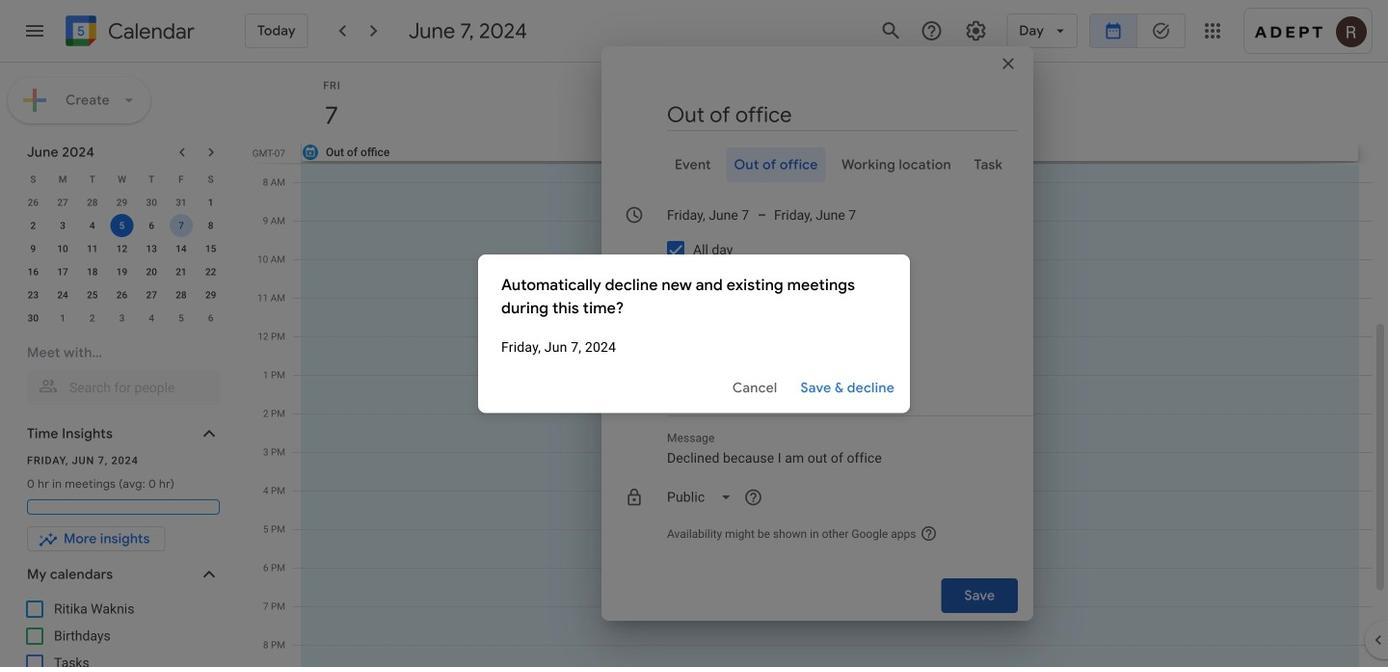 Task type: vqa. For each thing, say whether or not it's contained in the screenshot.
the middle Full
no



Task type: describe. For each thing, give the bounding box(es) containing it.
16 element
[[22, 260, 45, 284]]

11 element
[[81, 237, 104, 260]]

9 element
[[22, 237, 45, 260]]

17 element
[[51, 260, 74, 284]]

28 element
[[170, 284, 193, 307]]

friday, june 7 element
[[310, 70, 354, 138]]

29 element
[[199, 284, 222, 307]]

19 element
[[110, 260, 134, 284]]

10 element
[[51, 237, 74, 260]]

15 element
[[199, 237, 222, 260]]

1 cell from the left
[[107, 214, 137, 237]]

2 cell from the left
[[166, 214, 196, 237]]

5, today element
[[110, 214, 134, 237]]

Add title and time text field
[[667, 100, 1018, 129]]

july 3 element
[[110, 307, 134, 330]]

25 element
[[81, 284, 104, 307]]

8 element
[[199, 214, 222, 237]]

23 element
[[22, 284, 45, 307]]

4 element
[[81, 214, 104, 237]]

july 1 element
[[51, 307, 74, 330]]

main drawer image
[[23, 19, 46, 42]]

july 6 element
[[199, 307, 222, 330]]

6 element
[[140, 214, 163, 237]]

End date text field
[[775, 198, 858, 232]]

my calendars list
[[4, 594, 239, 667]]

may 30 element
[[140, 191, 163, 214]]

may 26 element
[[22, 191, 45, 214]]

13 element
[[140, 237, 163, 260]]

may 28 element
[[81, 191, 104, 214]]

21 element
[[170, 260, 193, 284]]



Task type: locate. For each thing, give the bounding box(es) containing it.
cell left 6 element
[[107, 214, 137, 237]]

26 element
[[110, 284, 134, 307]]

24 element
[[51, 284, 74, 307]]

1 horizontal spatial cell
[[166, 214, 196, 237]]

1 element
[[199, 191, 222, 214]]

0 horizontal spatial cell
[[107, 214, 137, 237]]

dialog
[[478, 254, 910, 413]]

27 element
[[140, 284, 163, 307]]

calendar element
[[62, 12, 195, 54]]

cell right 6 element
[[166, 214, 196, 237]]

1 horizontal spatial heading
[[502, 274, 887, 320]]

7 element
[[170, 214, 193, 237]]

14 element
[[170, 237, 193, 260]]

may 29 element
[[110, 191, 134, 214]]

july 5 element
[[170, 307, 193, 330]]

option group
[[660, 341, 1018, 411]]

30 element
[[22, 307, 45, 330]]

heading
[[104, 20, 195, 43], [502, 274, 887, 320]]

tab list
[[617, 148, 1018, 182]]

row
[[293, 144, 1389, 163], [18, 168, 226, 191], [18, 191, 226, 214], [18, 214, 226, 237], [18, 237, 226, 260], [18, 260, 226, 284], [18, 284, 226, 307], [18, 307, 226, 330]]

None search field
[[0, 336, 239, 405]]

20 element
[[140, 260, 163, 284]]

to element
[[758, 207, 767, 223]]

heading inside calendar 'element'
[[104, 20, 195, 43]]

12 element
[[110, 237, 134, 260]]

cell
[[107, 214, 137, 237], [166, 214, 196, 237]]

july 2 element
[[81, 307, 104, 330]]

july 4 element
[[140, 307, 163, 330]]

2 element
[[22, 214, 45, 237]]

may 27 element
[[51, 191, 74, 214]]

Start date text field
[[667, 198, 750, 232]]

None text field
[[667, 445, 1011, 472]]

1 vertical spatial heading
[[502, 274, 887, 320]]

row group
[[18, 191, 226, 330]]

may 31 element
[[170, 191, 193, 214]]

22 element
[[199, 260, 222, 284]]

0 horizontal spatial heading
[[104, 20, 195, 43]]

18 element
[[81, 260, 104, 284]]

0 vertical spatial heading
[[104, 20, 195, 43]]

grid
[[247, 63, 1389, 667]]

june 2024 grid
[[18, 168, 226, 330]]

3 element
[[51, 214, 74, 237]]



